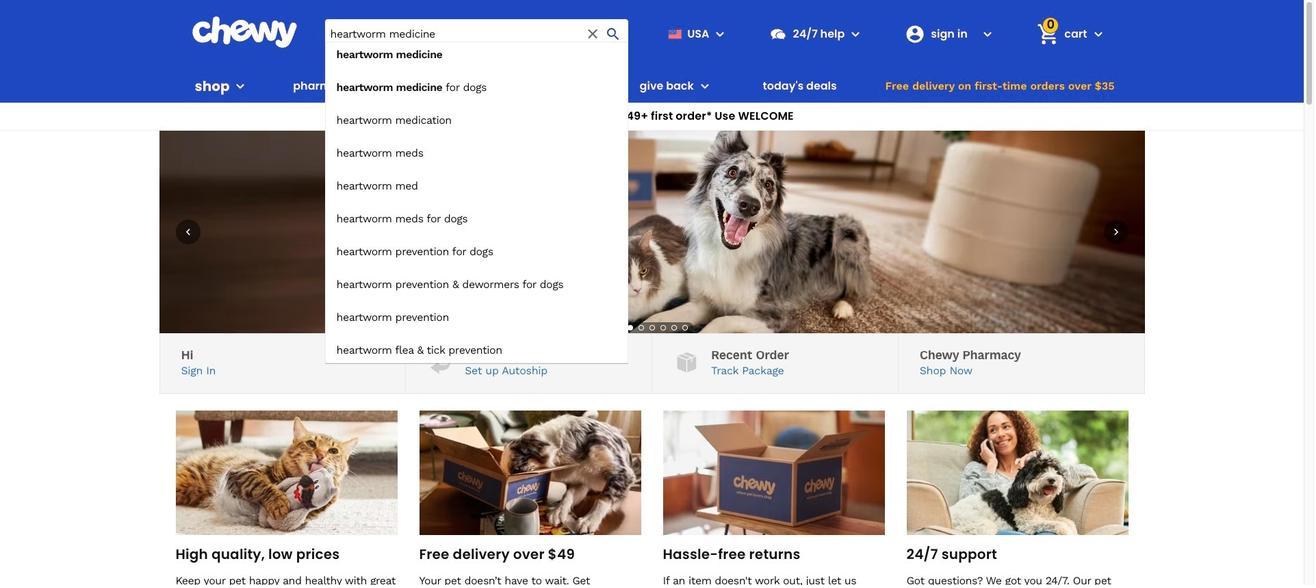 Task type: locate. For each thing, give the bounding box(es) containing it.
list box
[[325, 42, 629, 363]]

1 horizontal spatial menu image
[[712, 26, 729, 42]]

cart menu image
[[1090, 26, 1106, 42]]

0 horizontal spatial menu image
[[232, 78, 249, 94]]

delete search image
[[585, 26, 601, 42]]

/ image
[[427, 349, 454, 376]]

list box inside site banner
[[325, 42, 629, 363]]

menu image up the give back menu image
[[712, 26, 729, 42]]

menu image down chewy home image
[[232, 78, 249, 94]]

0 vertical spatial menu image
[[712, 26, 729, 42]]

Product search field
[[325, 19, 629, 363]]

submit search image
[[605, 26, 622, 42]]

1 vertical spatial menu image
[[232, 78, 249, 94]]

give back menu image
[[697, 78, 713, 94]]

site banner
[[0, 0, 1304, 363]]

account menu image
[[980, 26, 996, 42]]

menu image
[[712, 26, 729, 42], [232, 78, 249, 94]]



Task type: vqa. For each thing, say whether or not it's contained in the screenshot.
Grain-Free Kibble image
no



Task type: describe. For each thing, give the bounding box(es) containing it.
chewy home image
[[191, 16, 297, 48]]

items image
[[1036, 22, 1060, 46]]

choose slide to display. group
[[625, 322, 690, 333]]

Search text field
[[325, 19, 629, 49]]

help menu image
[[848, 26, 864, 42]]

/ image
[[673, 349, 700, 376]]

chewy support image
[[770, 25, 787, 43]]

new customer offer. free $20 egift card with $49+ order* shop now. image
[[159, 131, 1145, 333]]



